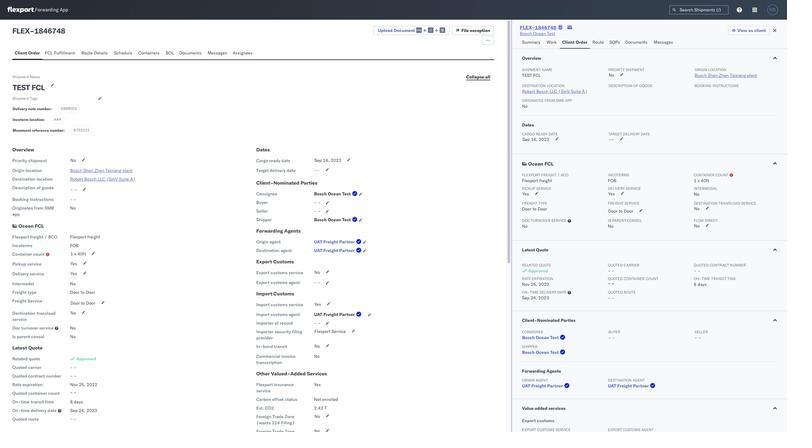 Task type: vqa. For each thing, say whether or not it's contained in the screenshot.


Task type: describe. For each thing, give the bounding box(es) containing it.
0 vertical spatial approved
[[529, 268, 549, 274]]

0 vertical spatial turnover
[[531, 218, 551, 223]]

quoted for quoted carrier - -
[[608, 263, 623, 267]]

0 horizontal spatial client order button
[[12, 47, 43, 59]]

not enrolled
[[314, 397, 338, 402]]

1 vertical spatial delivery
[[608, 186, 625, 191]]

1 horizontal spatial messages button
[[652, 37, 677, 49]]

0 horizontal spatial nov
[[70, 382, 78, 387]]

booking
[[695, 83, 712, 88]]

originates from smb app
[[12, 205, 54, 217]]

est. co2
[[256, 405, 274, 411]]

tags
[[30, 96, 38, 101]]

export customs agent
[[256, 280, 300, 285]]

1 vertical spatial suite
[[119, 176, 129, 182]]

name for shipment name test fcl
[[542, 67, 553, 72]]

smb for originates from smb app
[[45, 205, 54, 211]]

import for import customs service
[[256, 302, 270, 307]]

sops button
[[608, 37, 623, 49]]

expiration inside quoted contract number - - rate expiration nov 25, 2022
[[533, 276, 554, 281]]

transit for on-time transit time
[[31, 399, 44, 405]]

0 vertical spatial shipper
[[256, 217, 272, 222]]

plant inside origin location bosch shen zhen taixiang plant
[[748, 73, 758, 78]]

booking instructions
[[695, 83, 740, 88]]

nominated inside button
[[538, 318, 560, 323]]

freight for flexport freight
[[87, 234, 100, 240]]

0 vertical spatial 40ft
[[701, 178, 710, 183]]

est.
[[256, 405, 264, 411]]

flex-1846748 link
[[520, 24, 557, 30]]

number for movement reference number :
[[50, 128, 64, 133]]

import customs service
[[256, 302, 303, 307]]

0 vertical spatial app
[[60, 7, 68, 13]]

0 horizontal spatial destination agent
[[256, 248, 292, 253]]

movement
[[13, 128, 31, 133]]

0 horizontal spatial 40ft
[[78, 251, 86, 257]]

export for export customs service
[[256, 270, 270, 275]]

0 horizontal spatial 1 x 40ft
[[70, 251, 86, 257]]

is for is parent consol no
[[608, 218, 612, 223]]

fcl up tags
[[32, 83, 45, 92]]

flex - 1846748
[[12, 26, 65, 35]]

buyer - -
[[609, 330, 621, 340]]

quoted for quoted route
[[12, 416, 27, 422]]

1 vertical spatial latest quote
[[12, 345, 43, 351]]

zone
[[285, 414, 295, 419]]

app inside originates from smb app no
[[565, 98, 572, 103]]

0 horizontal spatial delivery service
[[12, 271, 44, 277]]

from for app
[[34, 205, 43, 211]]

route for quoted route
[[28, 416, 39, 422]]

1 vertical spatial overview
[[12, 146, 34, 153]]

0 horizontal spatial 25,
[[79, 382, 86, 387]]

freight type
[[12, 290, 36, 295]]

route for route
[[593, 39, 604, 45]]

quoted container count - -
[[608, 276, 659, 286]]

carrier for quoted carrier
[[28, 365, 41, 370]]

0 horizontal spatial ocean fcl
[[18, 223, 44, 229]]

robert inside the destination location robert bosch llc (smv suite a)
[[523, 89, 536, 94]]

bond
[[263, 344, 273, 349]]

bol
[[166, 50, 174, 56]]

1 horizontal spatial ready
[[536, 132, 548, 136]]

0 vertical spatial delivery
[[13, 106, 27, 111]]

upload document
[[378, 28, 415, 33]]

value added services button
[[513, 399, 788, 418]]

no inside originates from smb app no
[[523, 103, 528, 109]]

work
[[547, 39, 557, 45]]

location down origin location
[[37, 176, 53, 182]]

os button
[[766, 3, 780, 17]]

zhen inside origin location bosch shen zhen taixiang plant
[[720, 73, 729, 78]]

count down flexport freight / bco
[[33, 251, 45, 257]]

import customs agent
[[256, 312, 300, 317]]

incoterm location :
[[13, 117, 45, 122]]

0 vertical spatial transload
[[719, 201, 741, 206]]

0 horizontal spatial container count
[[12, 251, 45, 257]]

reference
[[32, 128, 49, 133]]

on-time transit time
[[12, 399, 54, 405]]

parent for is parent consol no
[[613, 218, 627, 223]]

customs for import customs agent
[[271, 312, 288, 317]]

incoterms fob
[[608, 173, 630, 183]]

1 vertical spatial container
[[12, 251, 32, 257]]

collapse all button
[[463, 72, 495, 82]]

1 vertical spatial :
[[44, 117, 45, 122]]

0 vertical spatial client-
[[256, 180, 274, 186]]

1 vertical spatial forwarding agents
[[523, 368, 562, 374]]

1 vertical spatial destination agent
[[608, 378, 645, 382]]

0 horizontal spatial client-nominated parties
[[256, 180, 318, 186]]

filing
[[292, 329, 302, 334]]

0 vertical spatial cargo ready date
[[523, 132, 558, 136]]

0 vertical spatial of
[[634, 83, 639, 88]]

shen inside origin location bosch shen zhen taixiang plant
[[709, 73, 719, 78]]

container for quoted container count - -
[[624, 276, 645, 281]]

quoted route
[[12, 416, 39, 422]]

shipment tags
[[13, 96, 38, 101]]

flow
[[694, 218, 704, 223]]

customs for export customs
[[537, 418, 555, 423]]

8 inside on-time transit time 8 days
[[694, 282, 697, 287]]

0 horizontal spatial dates
[[256, 146, 270, 153]]

origin location bosch shen zhen taixiang plant
[[695, 67, 758, 78]]

location up destination location at top
[[26, 168, 42, 173]]

1 horizontal spatial sep 16, 2023
[[523, 137, 550, 142]]

1 horizontal spatial 1
[[694, 178, 697, 183]]

0 horizontal spatial destination transload service
[[12, 310, 56, 322]]

other valued-added services
[[256, 370, 327, 377]]

0 vertical spatial freight service
[[608, 201, 640, 206]]

1 horizontal spatial 24,
[[531, 295, 538, 301]]

1 horizontal spatial consignee
[[523, 330, 544, 334]]

1 vertical spatial zhen
[[95, 168, 104, 173]]

origin location
[[12, 168, 42, 173]]

fcl up flexport freight / bco
[[35, 223, 44, 229]]

shipment for shipment tags
[[13, 96, 29, 101]]

seller for seller
[[256, 208, 268, 214]]

1 vertical spatial cargo ready date
[[256, 158, 291, 163]]

client order for leftmost client order button
[[15, 50, 40, 56]]

consol for is parent consol
[[31, 334, 44, 339]]

0 horizontal spatial approved
[[76, 356, 96, 362]]

bosch inside the destination location robert bosch llc (smv suite a)
[[537, 89, 549, 94]]

robert bosch llc (smv suite a) link for originates from smb app
[[70, 176, 136, 182]]

latest quote button
[[513, 241, 788, 259]]

export customs service
[[256, 270, 303, 275]]

insurance
[[274, 382, 294, 387]]

transload inside destination transload service
[[37, 310, 56, 316]]

all
[[486, 74, 491, 80]]

destination location
[[12, 176, 53, 182]]

1 horizontal spatial client order button
[[560, 37, 591, 49]]

export for export customs
[[256, 258, 272, 265]]

location for robert
[[547, 83, 565, 88]]

0 horizontal spatial llc
[[98, 176, 105, 182]]

view as client button
[[729, 26, 771, 35]]

as
[[749, 28, 754, 33]]

2 vertical spatial service
[[332, 329, 346, 334]]

view as client
[[738, 28, 767, 33]]

nov 25, 2022
[[70, 382, 97, 387]]

0 horizontal spatial forwarding
[[35, 7, 59, 13]]

rate inside quoted contract number - - rate expiration nov 25, 2022
[[523, 276, 532, 281]]

1 vertical spatial turnover
[[21, 325, 38, 331]]

origin up value
[[523, 378, 535, 382]]

importer of record
[[256, 320, 293, 326]]

count up on-time transit time
[[48, 390, 60, 396]]

route for route details
[[82, 50, 93, 56]]

client- inside button
[[523, 318, 538, 323]]

offset
[[272, 397, 284, 402]]

seller - -
[[695, 330, 709, 340]]

originates for originates from smb app
[[12, 205, 33, 211]]

0 vertical spatial bosch ocean test link
[[520, 30, 556, 37]]

1 vertical spatial related
[[12, 356, 28, 362]]

added
[[535, 406, 548, 411]]

1 horizontal spatial doc turnover service
[[523, 218, 567, 223]]

0 vertical spatial target delivery date
[[609, 132, 651, 136]]

1 vertical spatial description of goods
[[12, 185, 54, 190]]

0 vertical spatial origin agent
[[256, 239, 281, 245]]

1 horizontal spatial order
[[576, 39, 588, 45]]

document
[[394, 28, 415, 33]]

flexport for flexport insurance service
[[256, 382, 273, 387]]

1 vertical spatial order
[[28, 50, 40, 56]]

0 horizontal spatial cargo
[[256, 158, 268, 163]]

1 vertical spatial 8
[[70, 399, 73, 405]]

quoted contract number
[[12, 373, 61, 379]]

smb for originates from smb app no
[[556, 98, 564, 103]]

bosch shen zhen taixiang plant
[[70, 168, 133, 173]]

quoted for quoted container count
[[12, 390, 27, 396]]

1 vertical spatial x
[[74, 251, 76, 257]]

no inside is parent consol no
[[608, 223, 614, 229]]

1 vertical spatial fob
[[70, 243, 79, 248]]

0 horizontal spatial quote
[[29, 356, 40, 362]]

bosch ocean test link for shipper
[[523, 349, 567, 355]]

0 horizontal spatial plant
[[123, 168, 133, 173]]

0 vertical spatial agents
[[284, 228, 301, 234]]

file
[[462, 28, 469, 33]]

seller for seller - -
[[695, 330, 709, 334]]

test fcl
[[13, 83, 45, 92]]

forwarding app link
[[7, 7, 68, 13]]

0 vertical spatial nominated
[[274, 180, 300, 186]]

0 horizontal spatial test
[[13, 83, 30, 92]]

1 horizontal spatial goods
[[640, 83, 653, 88]]

freight type door to door
[[523, 201, 548, 212]]

delivery note number :
[[13, 106, 52, 111]]

quoted container count
[[12, 390, 60, 396]]

shipment name test fcl
[[523, 67, 553, 78]]

1 horizontal spatial documents button
[[623, 37, 652, 49]]

customs for import customs
[[274, 290, 294, 297]]

quoted for quoted contract number
[[12, 373, 27, 379]]

exception
[[470, 28, 491, 33]]

intermodal for intermodal no
[[694, 186, 718, 191]]

0 vertical spatial --
[[609, 137, 615, 142]]

bosch inside origin location bosch shen zhen taixiang plant
[[695, 73, 707, 78]]

route for quoted route - -
[[624, 290, 636, 294]]

status
[[285, 397, 298, 402]]

bosch shen zhen taixiang plant link for originates from smb app
[[695, 73, 758, 78]]

count up 'intermodal no'
[[716, 173, 729, 177]]

customs for export customs agent
[[271, 280, 288, 285]]

booking
[[12, 197, 29, 202]]

customs for export customs
[[273, 258, 294, 265]]

1 horizontal spatial pickup service
[[523, 186, 552, 191]]

origin up the export customs
[[256, 239, 269, 245]]

summary button
[[520, 37, 545, 49]]

llc inside the destination location robert bosch llc (smv suite a)
[[550, 89, 558, 94]]

collapse
[[467, 74, 485, 80]]

schedule button
[[112, 47, 136, 59]]

client for the right client order button
[[563, 39, 575, 45]]

test inside shipment name test fcl
[[523, 73, 532, 78]]

1 horizontal spatial origin agent
[[523, 378, 548, 382]]

1 vertical spatial 24,
[[79, 408, 85, 413]]

summary
[[523, 39, 541, 45]]

co2
[[265, 405, 274, 411]]

1 vertical spatial robert
[[70, 176, 83, 182]]

2 vertical spatial delivery
[[12, 271, 29, 277]]

in-bond transit
[[256, 344, 287, 349]]

parent for is parent consol
[[17, 334, 30, 339]]

1 vertical spatial door to door
[[70, 290, 95, 295]]

aaa
[[54, 117, 62, 122]]

enrolled
[[323, 397, 338, 402]]

0 vertical spatial pickup
[[523, 186, 536, 191]]

1 horizontal spatial delivery service
[[608, 186, 641, 191]]

0 horizontal spatial sep 24, 2023
[[70, 408, 97, 413]]

contract for quoted contract number
[[28, 373, 45, 379]]

0 horizontal spatial days
[[74, 399, 83, 405]]

0 horizontal spatial rate
[[12, 382, 22, 387]]

view
[[738, 28, 748, 33]]

transcription
[[256, 360, 282, 365]]

on- inside on-time transit time 8 days
[[694, 276, 702, 281]]

/ for flexport freight / bco
[[44, 234, 47, 240]]

0 vertical spatial description of goods
[[609, 83, 653, 88]]

import for import customs
[[256, 290, 272, 297]]

25, inside quoted contract number - - rate expiration nov 25, 2022
[[531, 282, 538, 287]]

invoice
[[282, 354, 296, 359]]

priority shipment for originates from smb app
[[12, 158, 47, 163]]

fcl fulfillment button
[[43, 47, 79, 59]]

1 horizontal spatial documents
[[626, 39, 648, 45]]

flexport for flexport freight
[[70, 234, 86, 240]]

quoted for quoted contract number - - rate expiration nov 25, 2022
[[694, 263, 709, 267]]

incoterms for incoterms fob
[[608, 173, 630, 177]]

shipment for originates from smb app
[[626, 67, 645, 72]]

importer for importer of record
[[256, 320, 274, 326]]

incoterm
[[13, 117, 29, 122]]

instructions
[[713, 83, 740, 88]]

ocean fcl button
[[513, 154, 788, 173]]

value
[[523, 406, 534, 411]]

route button
[[591, 37, 608, 49]]

1 vertical spatial a)
[[130, 176, 136, 182]]

0 vertical spatial description
[[609, 83, 633, 88]]

type for freight type
[[28, 290, 36, 295]]

sops
[[610, 39, 621, 45]]

quoted carrier - -
[[608, 263, 640, 274]]

1 vertical spatial --
[[315, 167, 320, 173]]

transit for on-time transit time 8 days
[[712, 276, 727, 281]]

0 horizontal spatial 16,
[[323, 158, 330, 163]]

0 vertical spatial parties
[[301, 180, 318, 186]]

destination location robert bosch llc (smv suite a)
[[523, 83, 588, 94]]

in-
[[256, 344, 263, 349]]

d989002
[[61, 106, 77, 111]]

latest inside button
[[523, 247, 535, 253]]

1 vertical spatial doc
[[12, 325, 20, 331]]

1 vertical spatial of
[[37, 185, 41, 190]]

days inside on-time transit time 8 days
[[698, 282, 707, 287]]

0 horizontal spatial target delivery date
[[256, 168, 296, 173]]

: for reference
[[64, 128, 65, 133]]

origin up destination location at top
[[12, 168, 25, 173]]

1 horizontal spatial agents
[[547, 368, 562, 374]]

filing)
[[281, 420, 295, 426]]

fob inside the incoterms fob
[[608, 178, 617, 183]]

2 vertical spatial door to door
[[70, 300, 96, 306]]

0 horizontal spatial taixiang
[[105, 168, 122, 173]]

client-nominated parties inside button
[[523, 318, 576, 323]]



Task type: locate. For each thing, give the bounding box(es) containing it.
number up on-time transit time 8 days on the bottom of the page
[[731, 263, 747, 267]]

40ft
[[701, 178, 710, 183], [78, 251, 86, 257]]

documents button right bol
[[177, 47, 205, 59]]

container count up 'intermodal no'
[[694, 173, 729, 177]]

2022
[[539, 282, 550, 287], [87, 382, 97, 387]]

fcl inside shipment name test fcl
[[534, 73, 541, 78]]

0 vertical spatial ready
[[536, 132, 548, 136]]

0 vertical spatial latest
[[523, 247, 535, 253]]

0 horizontal spatial order
[[28, 50, 40, 56]]

robert down bosch shen zhen taixiang plant
[[70, 176, 83, 182]]

1
[[694, 178, 697, 183], [70, 251, 73, 257]]

rate
[[523, 276, 532, 281], [12, 382, 22, 387]]

quoted for quoted route - -
[[608, 290, 623, 294]]

0 vertical spatial service
[[625, 201, 640, 206]]

0 horizontal spatial nominated
[[274, 180, 300, 186]]

3 import from the top
[[256, 312, 270, 317]]

containers
[[138, 50, 160, 56]]

is parent consol no
[[608, 218, 643, 229]]

type inside freight type door to door
[[539, 201, 548, 206]]

origin agent up added
[[523, 378, 548, 382]]

robert bosch llc (smv suite a) link for originates from smb app
[[523, 89, 588, 94]]

carrier for quoted carrier - -
[[624, 263, 640, 267]]

related
[[523, 263, 539, 267], [12, 356, 28, 362]]

added
[[291, 370, 306, 377]]

0 horizontal spatial overview
[[12, 146, 34, 153]]

0 vertical spatial transit
[[712, 276, 727, 281]]

0 horizontal spatial x
[[74, 251, 76, 257]]

nov inside quoted contract number - - rate expiration nov 25, 2022
[[523, 282, 530, 287]]

to inside freight type door to door
[[533, 206, 537, 212]]

import up importer of record on the left bottom
[[256, 312, 270, 317]]

location inside the destination location robert bosch llc (smv suite a)
[[547, 83, 565, 88]]

1 horizontal spatial intermodal
[[694, 186, 718, 191]]

test
[[547, 31, 556, 36], [342, 191, 351, 197], [342, 217, 351, 222], [551, 335, 559, 340], [551, 350, 559, 355]]

doc down freight type door to door on the right top of the page
[[523, 218, 530, 223]]

name for shipment name
[[30, 74, 40, 79]]

fcl up the destination location robert bosch llc (smv suite a)
[[534, 73, 541, 78]]

export for export customs agent
[[256, 280, 270, 285]]

smb inside originates from smb app no
[[556, 98, 564, 103]]

destination transload service up direct
[[694, 201, 757, 206]]

1 x 40ft
[[694, 178, 710, 183], [70, 251, 86, 257]]

overview button
[[513, 49, 788, 67]]

0 vertical spatial 1 x 40ft
[[694, 178, 710, 183]]

on-time delivery date
[[523, 290, 567, 294], [12, 408, 57, 413]]

contract up on-time transit time 8 days on the bottom of the page
[[710, 263, 730, 267]]

delivery down the incoterms fob
[[608, 186, 625, 191]]

0 horizontal spatial client-
[[256, 180, 274, 186]]

flexport for flexport service
[[315, 329, 331, 334]]

expiration
[[533, 276, 554, 281], [23, 382, 43, 387]]

flexport for flexport freight / bco
[[12, 234, 29, 240]]

count down latest quote button
[[646, 276, 659, 281]]

0 vertical spatial quote
[[539, 263, 552, 267]]

1 down flexport freight
[[70, 251, 73, 257]]

0 vertical spatial expiration
[[533, 276, 554, 281]]

priority
[[609, 67, 625, 72], [12, 158, 27, 163]]

0 vertical spatial shen
[[709, 73, 719, 78]]

0 horizontal spatial 1
[[70, 251, 73, 257]]

export for export customs
[[523, 418, 536, 423]]

quoted down quoted carrier
[[12, 373, 27, 379]]

0 vertical spatial customs
[[273, 258, 294, 265]]

0 vertical spatial on-time delivery date
[[523, 290, 567, 294]]

2 importer from the top
[[256, 329, 274, 334]]

importer for importer security filing provider
[[256, 329, 274, 334]]

bco
[[561, 173, 569, 177], [48, 234, 57, 240]]

from down the destination location robert bosch llc (smv suite a)
[[545, 98, 556, 103]]

quote inside button
[[537, 247, 549, 253]]

1 horizontal spatial route
[[624, 290, 636, 294]]

1 vertical spatial 40ft
[[78, 251, 86, 257]]

quoted inside quoted contract number - - rate expiration nov 25, 2022
[[694, 263, 709, 267]]

carrier up the quoted contract number
[[28, 365, 41, 370]]

count inside the quoted container count - -
[[646, 276, 659, 281]]

description
[[609, 83, 633, 88], [12, 185, 36, 190]]

customs up 'export customs agent'
[[271, 270, 288, 275]]

2 horizontal spatial transit
[[712, 276, 727, 281]]

cargo ready date
[[523, 132, 558, 136], [256, 158, 291, 163]]

delivery
[[624, 132, 641, 136], [270, 168, 286, 173], [540, 290, 557, 294], [31, 408, 47, 413]]

to
[[533, 206, 537, 212], [619, 208, 623, 214], [81, 290, 85, 295], [81, 300, 85, 306]]

0 vertical spatial forwarding agents
[[256, 228, 301, 234]]

1 horizontal spatial is
[[608, 218, 612, 223]]

services
[[307, 370, 327, 377]]

llc down bosch shen zhen taixiang plant
[[98, 176, 105, 182]]

taixiang inside origin location bosch shen zhen taixiang plant
[[731, 73, 747, 78]]

fcl inside ocean fcl button
[[545, 161, 554, 167]]

a) inside the destination location robert bosch llc (smv suite a)
[[583, 89, 588, 94]]

name inside shipment name test fcl
[[542, 67, 553, 72]]

location inside origin location bosch shen zhen taixiang plant
[[709, 67, 727, 72]]

number right note
[[37, 106, 51, 111]]

2 vertical spatial forwarding
[[523, 368, 546, 374]]

originates down the destination location robert bosch llc (smv suite a)
[[523, 98, 544, 103]]

taixiang
[[731, 73, 747, 78], [105, 168, 122, 173]]

1 vertical spatial bco
[[48, 234, 57, 240]]

1 up 'intermodal no'
[[694, 178, 697, 183]]

customs for export customs service
[[271, 270, 288, 275]]

client order for the right client order button
[[563, 39, 588, 45]]

carrier up the quoted container count - -
[[624, 263, 640, 267]]

containers button
[[136, 47, 163, 59]]

-
[[30, 26, 34, 35], [609, 137, 612, 142], [612, 137, 615, 142], [315, 167, 317, 173], [317, 167, 320, 173], [70, 187, 73, 192], [74, 187, 77, 192], [70, 197, 73, 202], [74, 197, 77, 202], [314, 200, 317, 205], [318, 200, 321, 205], [314, 208, 317, 214], [318, 208, 321, 214], [608, 268, 611, 274], [612, 268, 615, 274], [694, 268, 697, 274], [698, 268, 701, 274], [314, 280, 317, 285], [318, 280, 321, 285], [608, 281, 611, 286], [612, 281, 615, 286], [608, 295, 611, 301], [612, 295, 615, 301], [314, 320, 317, 326], [318, 320, 321, 326], [609, 335, 612, 340], [613, 335, 615, 340], [695, 335, 698, 340], [699, 335, 702, 340], [70, 365, 73, 370], [74, 365, 77, 370], [70, 373, 73, 379], [74, 373, 77, 379], [70, 390, 73, 395], [74, 390, 77, 395], [70, 416, 73, 422], [74, 416, 77, 422]]

/ for flexport freight / bco flexport freight
[[558, 173, 560, 177]]

client order right work button
[[563, 39, 588, 45]]

schedule
[[114, 50, 132, 56]]

quoted down on-time transit time
[[12, 416, 27, 422]]

quoted carrier
[[12, 365, 41, 370]]

no inside 'intermodal no'
[[694, 191, 700, 197]]

file exception button
[[452, 26, 495, 35], [452, 26, 495, 35]]

consol inside is parent consol no
[[628, 218, 643, 223]]

freight for flexport freight / bco
[[30, 234, 43, 240]]

0 vertical spatial shipment
[[626, 67, 645, 72]]

bco for flexport freight / bco
[[48, 234, 57, 240]]

bco inside flexport freight / bco flexport freight
[[561, 173, 569, 177]]

--
[[609, 137, 615, 142], [315, 167, 320, 173]]

client order button
[[560, 37, 591, 49], [12, 47, 43, 59]]

location up movement reference number : at the left
[[29, 117, 44, 122]]

/ inside flexport freight / bco flexport freight
[[558, 173, 560, 177]]

customs up "import customs service"
[[274, 290, 294, 297]]

from down the instructions
[[34, 205, 43, 211]]

priority for originates from smb app
[[609, 67, 625, 72]]

0 horizontal spatial route
[[28, 416, 39, 422]]

fulfillment
[[54, 50, 75, 56]]

0 vertical spatial taixiang
[[731, 73, 747, 78]]

export up export customs service
[[256, 258, 272, 265]]

: for note
[[51, 106, 52, 111]]

buyer for buyer - -
[[609, 330, 621, 334]]

0 vertical spatial importer
[[256, 320, 274, 326]]

1 horizontal spatial fob
[[608, 178, 617, 183]]

2 vertical spatial transit
[[31, 399, 44, 405]]

0 horizontal spatial parent
[[17, 334, 30, 339]]

1846748
[[536, 24, 557, 30], [34, 26, 65, 35]]

1 horizontal spatial from
[[545, 98, 556, 103]]

quoted down rate expiration
[[12, 390, 27, 396]]

1 vertical spatial pickup service
[[12, 261, 41, 267]]

latest quote inside button
[[523, 247, 549, 253]]

bosch shen zhen taixiang plant link for originates from smb app
[[70, 168, 133, 173]]

bosch ocean test link
[[520, 30, 556, 37], [523, 334, 567, 341], [523, 349, 567, 355]]

0 vertical spatial client-nominated parties
[[256, 180, 318, 186]]

0 horizontal spatial consignee
[[256, 191, 278, 197]]

agents
[[284, 228, 301, 234], [547, 368, 562, 374]]

pickup service
[[523, 186, 552, 191], [12, 261, 41, 267]]

1 vertical spatial doc turnover service
[[12, 325, 54, 331]]

customs for import customs service
[[271, 302, 288, 307]]

location for :
[[29, 117, 44, 122]]

x up 'intermodal no'
[[698, 178, 700, 183]]

service
[[537, 186, 552, 191], [626, 186, 641, 191], [742, 201, 757, 206], [552, 218, 567, 223], [27, 261, 41, 267], [289, 270, 303, 275], [30, 271, 44, 277], [289, 302, 303, 307], [12, 317, 27, 322], [39, 325, 54, 331], [256, 388, 271, 394]]

(smv up originates from smb app no
[[559, 89, 570, 94]]

not
[[314, 397, 321, 402]]

t
[[325, 405, 327, 411]]

0 horizontal spatial origin agent
[[256, 239, 281, 245]]

no
[[609, 72, 615, 78], [523, 103, 528, 109], [70, 158, 76, 163], [694, 191, 700, 197], [70, 205, 76, 211], [695, 206, 700, 211], [695, 223, 700, 229], [523, 223, 528, 229], [608, 223, 614, 229], [315, 270, 320, 275], [70, 281, 76, 286], [70, 310, 76, 316], [70, 325, 76, 331], [70, 334, 76, 339], [315, 343, 320, 349], [314, 354, 320, 359], [315, 414, 320, 419]]

customs up import customs agent
[[271, 302, 288, 307]]

1 import from the top
[[256, 290, 272, 297]]

importer inside importer security filing provider
[[256, 329, 274, 334]]

carrier inside quoted carrier - -
[[624, 263, 640, 267]]

2 vertical spatial bosch ocean test link
[[523, 349, 567, 355]]

is for is parent consol
[[12, 334, 16, 339]]

route inside the quoted route - -
[[624, 290, 636, 294]]

is parent consol
[[12, 334, 44, 339]]

flexport for flexport freight / bco flexport freight
[[523, 173, 541, 177]]

: left d989002
[[51, 106, 52, 111]]

client right work button
[[563, 39, 575, 45]]

number for quoted contract number
[[46, 373, 61, 379]]

1 vertical spatial contract
[[28, 373, 45, 379]]

customs up importer of record on the left bottom
[[271, 312, 288, 317]]

2023
[[539, 137, 550, 142], [331, 158, 342, 163], [539, 295, 550, 301], [87, 408, 97, 413]]

from for app
[[545, 98, 556, 103]]

from inside the originates from smb app
[[34, 205, 43, 211]]

quoted inside the quoted route - -
[[608, 290, 623, 294]]

0 horizontal spatial route
[[82, 50, 93, 56]]

type for freight type door to door
[[539, 201, 548, 206]]

0 vertical spatial buyer
[[256, 200, 268, 205]]

0 horizontal spatial on-time delivery date
[[12, 408, 57, 413]]

client down the flex
[[15, 50, 27, 56]]

priority shipment for originates from smb app
[[609, 67, 645, 72]]

doc turnover service up is parent consol
[[12, 325, 54, 331]]

doc
[[523, 218, 530, 223], [12, 325, 20, 331]]

ocean fcl up flexport freight / bco
[[18, 223, 44, 229]]

approved
[[529, 268, 549, 274], [76, 356, 96, 362]]

shipment down summary button
[[523, 67, 541, 72]]

container
[[624, 276, 645, 281], [28, 390, 47, 396]]

0 horizontal spatial goods
[[42, 185, 54, 190]]

bco for flexport freight / bco flexport freight
[[561, 173, 569, 177]]

contract for quoted contract number - - rate expiration nov 25, 2022
[[710, 263, 730, 267]]

rate expiration
[[12, 382, 43, 387]]

taixiang up robert bosch llc (smv suite a)
[[105, 168, 122, 173]]

priority for originates from smb app
[[12, 158, 27, 163]]

sep 24, 2023
[[523, 295, 550, 301], [70, 408, 97, 413]]

originates from smb app no
[[523, 98, 572, 109]]

consol for is parent consol no
[[628, 218, 643, 223]]

zhen up instructions
[[720, 73, 729, 78]]

2022 inside quoted contract number - - rate expiration nov 25, 2022
[[539, 282, 550, 287]]

destination
[[523, 83, 546, 88], [12, 176, 36, 182], [694, 201, 718, 206], [256, 248, 280, 253], [12, 310, 36, 316], [608, 378, 632, 382]]

import down 'export customs agent'
[[256, 290, 272, 297]]

bosch ocean test link for consignee
[[523, 334, 567, 341]]

zhen up robert bosch llc (smv suite a)
[[95, 168, 104, 173]]

route details
[[82, 50, 108, 56]]

delivery service up freight type
[[12, 271, 44, 277]]

suite inside the destination location robert bosch llc (smv suite a)
[[571, 89, 581, 94]]

1 horizontal spatial description of goods
[[609, 83, 653, 88]]

messages button
[[652, 37, 677, 49], [205, 47, 230, 59]]

0 vertical spatial doc turnover service
[[523, 218, 567, 223]]

freight inside freight type door to door
[[523, 201, 538, 206]]

origin
[[695, 67, 708, 72], [12, 168, 25, 173], [256, 239, 269, 245], [523, 378, 535, 382]]

provider
[[256, 335, 273, 341]]

documents button
[[623, 37, 652, 49], [177, 47, 205, 59]]

ocean fcl inside button
[[529, 161, 554, 167]]

client for leftmost client order button
[[15, 50, 27, 56]]

delivery up freight type
[[12, 271, 29, 277]]

40ft up 'intermodal no'
[[701, 178, 710, 183]]

originates inside the originates from smb app
[[12, 205, 33, 211]]

0 vertical spatial container count
[[694, 173, 729, 177]]

order
[[576, 39, 588, 45], [28, 50, 40, 56]]

1 vertical spatial client-
[[523, 318, 538, 323]]

quoted up the quoted container count - -
[[608, 263, 623, 267]]

pickup up freight type door to door on the right top of the page
[[523, 186, 536, 191]]

customs
[[271, 270, 288, 275], [271, 280, 288, 285], [271, 302, 288, 307], [271, 312, 288, 317], [537, 418, 555, 423]]

shipment inside shipment name test fcl
[[523, 67, 541, 72]]

transit for in-bond transit
[[274, 344, 287, 349]]

service inside flexport insurance service
[[256, 388, 271, 394]]

shipment for shipment name
[[13, 74, 29, 79]]

import for import customs agent
[[256, 312, 270, 317]]

(smv down bosch shen zhen taixiang plant
[[106, 176, 118, 182]]

os
[[770, 7, 776, 12]]

transit inside on-time transit time 8 days
[[712, 276, 727, 281]]

1 vertical spatial sep 16, 2023
[[315, 158, 342, 163]]

route
[[593, 39, 604, 45], [82, 50, 93, 56]]

time
[[702, 276, 711, 281], [728, 276, 737, 281], [530, 290, 539, 294], [21, 399, 30, 405], [45, 399, 54, 405], [21, 408, 30, 413]]

1 horizontal spatial priority shipment
[[609, 67, 645, 72]]

customs up export customs service
[[273, 258, 294, 265]]

name up the destination location robert bosch llc (smv suite a)
[[542, 67, 553, 72]]

0 vertical spatial robert bosch llc (smv suite a) link
[[523, 89, 588, 94]]

container count
[[694, 173, 729, 177], [12, 251, 45, 257]]

freight for flexport freight / bco flexport freight
[[542, 173, 557, 177]]

goods up the instructions
[[42, 185, 54, 190]]

1 horizontal spatial parties
[[561, 318, 576, 323]]

0 horizontal spatial from
[[34, 205, 43, 211]]

1 horizontal spatial pickup
[[523, 186, 536, 191]]

location for bosch
[[709, 67, 727, 72]]

number for delivery note number :
[[37, 106, 51, 111]]

(smv inside the destination location robert bosch llc (smv suite a)
[[559, 89, 570, 94]]

app
[[12, 211, 20, 217]]

1 horizontal spatial forwarding
[[256, 228, 283, 234]]

quoted for quoted container count - -
[[608, 276, 623, 281]]

client
[[755, 28, 767, 33]]

flexport inside flexport insurance service
[[256, 382, 273, 387]]

0 horizontal spatial turnover
[[21, 325, 38, 331]]

route down the quoted container count - -
[[624, 290, 636, 294]]

quoted down quoted carrier - -
[[608, 276, 623, 281]]

1 vertical spatial service
[[28, 298, 42, 304]]

messages button left assignees
[[205, 47, 230, 59]]

messages for the rightmost the messages button
[[654, 39, 674, 45]]

import down import customs
[[256, 302, 270, 307]]

priority shipment up origin location
[[12, 158, 47, 163]]

quoted for quoted carrier
[[12, 365, 27, 370]]

incoterms for incoterms
[[12, 243, 32, 248]]

customs down value added services
[[537, 418, 555, 423]]

door
[[523, 206, 532, 212], [538, 206, 548, 212], [609, 208, 618, 214], [624, 208, 634, 214], [70, 290, 80, 295], [86, 290, 95, 295], [70, 300, 80, 306], [86, 300, 96, 306]]

security
[[275, 329, 291, 334]]

smb
[[556, 98, 564, 103], [45, 205, 54, 211]]

smb inside the originates from smb app
[[45, 205, 54, 211]]

freight service
[[608, 201, 640, 206], [12, 298, 42, 304]]

: left 6753212
[[64, 128, 65, 133]]

Search Shipments (/) text field
[[670, 5, 729, 14]]

contract up rate expiration
[[28, 373, 45, 379]]

client order button right "work"
[[560, 37, 591, 49]]

nominated
[[274, 180, 300, 186], [538, 318, 560, 323]]

0 horizontal spatial robert
[[70, 176, 83, 182]]

overview down summary button
[[523, 55, 542, 61]]

freight service down freight type
[[12, 298, 42, 304]]

container up on-time transit time
[[28, 390, 47, 396]]

0 horizontal spatial name
[[30, 74, 40, 79]]

booking instructions
[[12, 197, 54, 202]]

transit
[[712, 276, 727, 281], [274, 344, 287, 349], [31, 399, 44, 405]]

1 importer from the top
[[256, 320, 274, 326]]

priority shipment down sops button
[[609, 67, 645, 72]]

messages up overview button
[[654, 39, 674, 45]]

1 horizontal spatial sep 24, 2023
[[523, 295, 550, 301]]

sep 16, 2023
[[523, 137, 550, 142], [315, 158, 342, 163]]

number for quoted contract number - - rate expiration nov 25, 2022
[[731, 263, 747, 267]]

export down the export customs
[[256, 270, 270, 275]]

intermodal for intermodal
[[12, 281, 34, 286]]

0 horizontal spatial type
[[28, 290, 36, 295]]

1 horizontal spatial quote
[[539, 263, 552, 267]]

0 vertical spatial goods
[[640, 83, 653, 88]]

flexport freight / bco flexport freight
[[523, 173, 569, 183]]

shipment for shipment name test fcl
[[523, 67, 541, 72]]

overview inside overview button
[[523, 55, 542, 61]]

fcl fulfillment
[[45, 50, 75, 56]]

2.42 t
[[314, 405, 327, 411]]

0 horizontal spatial sep 16, 2023
[[315, 158, 342, 163]]

number inside quoted contract number - - rate expiration nov 25, 2022
[[731, 263, 747, 267]]

0 horizontal spatial :
[[44, 117, 45, 122]]

shipment up test fcl
[[13, 74, 29, 79]]

contract inside quoted contract number - - rate expiration nov 25, 2022
[[710, 263, 730, 267]]

1 horizontal spatial container
[[624, 276, 645, 281]]

export customs
[[256, 258, 294, 265]]

shen up robert bosch llc (smv suite a)
[[83, 168, 93, 173]]

number down "aaa"
[[50, 128, 64, 133]]

trade
[[273, 414, 284, 419]]

quoted up on-time transit time 8 days on the bottom of the page
[[694, 263, 709, 267]]

flexport insurance service
[[256, 382, 294, 394]]

container inside the quoted container count - -
[[624, 276, 645, 281]]

1 horizontal spatial doc
[[523, 218, 530, 223]]

1 horizontal spatial suite
[[571, 89, 581, 94]]

ocean inside button
[[529, 161, 544, 167]]

quoted inside the quoted container count - -
[[608, 276, 623, 281]]

freight service up is parent consol no
[[608, 201, 640, 206]]

0 vertical spatial nov
[[523, 282, 530, 287]]

record
[[280, 320, 293, 326]]

1 vertical spatial goods
[[42, 185, 54, 190]]

2 import from the top
[[256, 302, 270, 307]]

parties inside client-nominated parties button
[[561, 318, 576, 323]]

0 vertical spatial zhen
[[720, 73, 729, 78]]

quoted inside quoted carrier - -
[[608, 263, 623, 267]]

from inside originates from smb app no
[[545, 98, 556, 103]]

1 horizontal spatial test
[[523, 73, 532, 78]]

0 horizontal spatial expiration
[[23, 382, 43, 387]]

export up import customs
[[256, 280, 270, 285]]

1 vertical spatial pickup
[[12, 261, 26, 267]]

1 vertical spatial customs
[[274, 290, 294, 297]]

destination inside the destination location robert bosch llc (smv suite a)
[[523, 83, 546, 88]]

overview down movement
[[12, 146, 34, 153]]

shipment for originates from smb app
[[28, 158, 47, 163]]

2 vertical spatial :
[[64, 128, 65, 133]]

priority shipment
[[609, 67, 645, 72], [12, 158, 47, 163]]

flexport. image
[[7, 7, 35, 13]]

parent inside is parent consol no
[[613, 218, 627, 223]]

8
[[694, 282, 697, 287], [70, 399, 73, 405]]

route
[[624, 290, 636, 294], [28, 416, 39, 422]]

2 vertical spatial shipment
[[13, 96, 29, 101]]

priority down sops button
[[609, 67, 625, 72]]

1 horizontal spatial plant
[[748, 73, 758, 78]]

container down quoted carrier - -
[[624, 276, 645, 281]]

buyer
[[256, 200, 268, 205], [609, 330, 621, 334]]

container down flexport freight / bco
[[12, 251, 32, 257]]

container for quoted container count
[[28, 390, 47, 396]]

1 vertical spatial documents
[[179, 50, 202, 56]]

buyer for buyer
[[256, 200, 268, 205]]

quoted down the quoted container count - -
[[608, 290, 623, 294]]

0 vertical spatial forwarding
[[35, 7, 59, 13]]

fcl inside fcl fulfillment button
[[45, 50, 53, 56]]

0 vertical spatial a)
[[583, 89, 588, 94]]

0 horizontal spatial related
[[12, 356, 28, 362]]

priority up origin location
[[12, 158, 27, 163]]

origin up booking
[[695, 67, 708, 72]]

fcl left fulfillment
[[45, 50, 53, 56]]

0 horizontal spatial 1846748
[[34, 26, 65, 35]]

is inside is parent consol no
[[608, 218, 612, 223]]

pickup up freight type
[[12, 261, 26, 267]]

2.42
[[314, 405, 324, 411]]

origin inside origin location bosch shen zhen taixiang plant
[[695, 67, 708, 72]]

carbon
[[256, 397, 271, 402]]

goods
[[640, 83, 653, 88], [42, 185, 54, 190]]

robert bosch llc (smv suite a) link up originates from smb app no
[[523, 89, 588, 94]]

214
[[272, 420, 280, 426]]

0 vertical spatial cargo
[[523, 132, 535, 136]]

container count down flexport freight / bco
[[12, 251, 45, 257]]

messages for the leftmost the messages button
[[208, 50, 227, 56]]

export down value
[[523, 418, 536, 423]]

originates for originates from smb app no
[[523, 98, 544, 103]]

1 horizontal spatial related
[[523, 263, 539, 267]]

x down flexport freight
[[74, 251, 76, 257]]

0 vertical spatial door to door
[[609, 208, 634, 214]]

bosch shen zhen taixiang plant link up robert bosch llc (smv suite a)
[[70, 168, 133, 173]]

originates
[[523, 98, 544, 103], [12, 205, 33, 211]]

1846748 down forwarding app
[[34, 26, 65, 35]]

quoted up rate expiration
[[12, 365, 27, 370]]

client order button up shipment name
[[12, 47, 43, 59]]

0 horizontal spatial --
[[315, 167, 320, 173]]

delivery up incoterm
[[13, 106, 27, 111]]

documents right bol button
[[179, 50, 202, 56]]

ready
[[536, 132, 548, 136], [269, 158, 281, 163]]

1 vertical spatial route
[[28, 416, 39, 422]]

:
[[51, 106, 52, 111], [44, 117, 45, 122], [64, 128, 65, 133]]

originates inside originates from smb app no
[[523, 98, 544, 103]]

flex-
[[520, 24, 536, 30]]

seller
[[256, 208, 268, 214], [695, 330, 709, 334]]

import customs
[[256, 290, 294, 297]]



